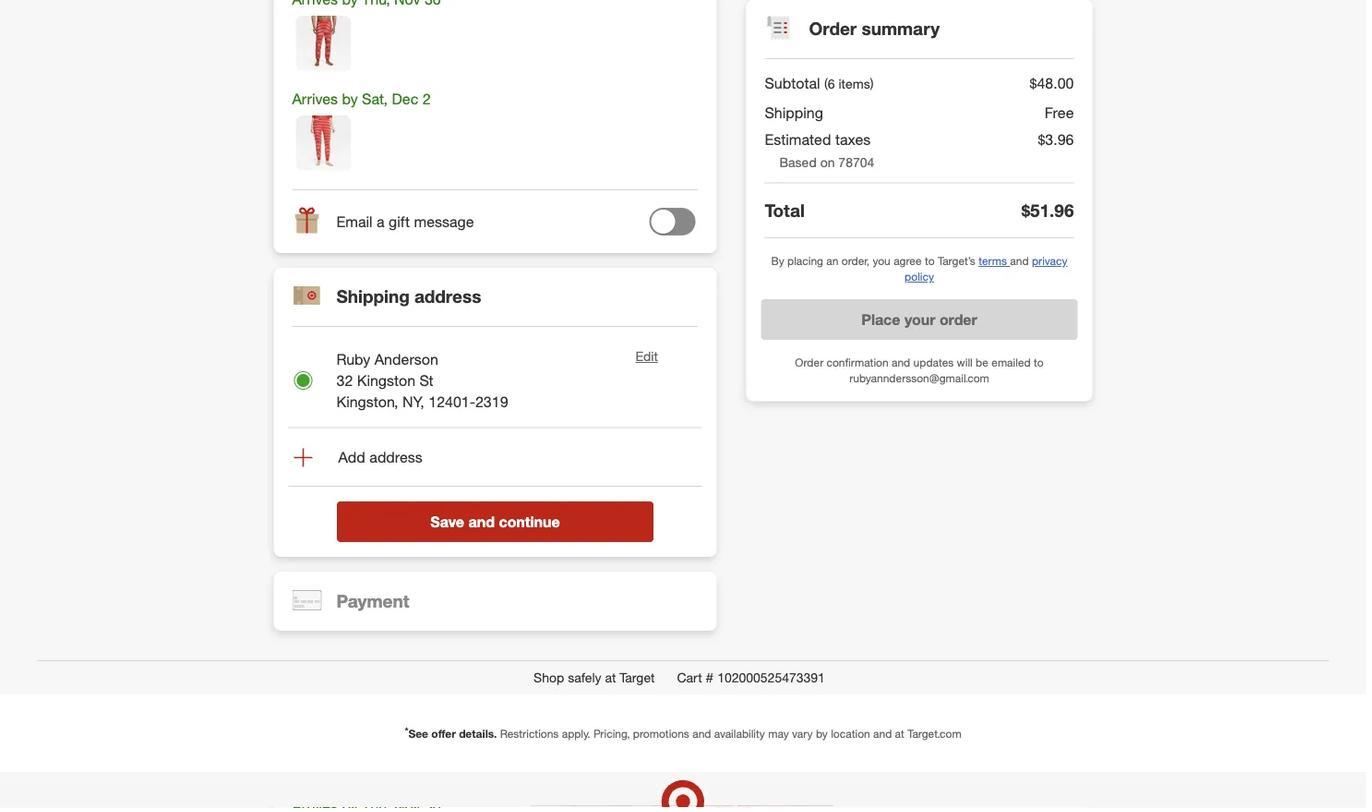 Task type: describe. For each thing, give the bounding box(es) containing it.
1 , from the left
[[394, 393, 398, 411]]

cart
[[677, 670, 702, 686]]

summary
[[862, 18, 940, 39]]

privacy policy link
[[905, 254, 1068, 283]]

women&#39;s striped matching family thermal pajama pants - wondershop&#8482; red m quantity 1 image
[[296, 116, 351, 171]]

emailed
[[992, 356, 1031, 369]]

* see offer details. restrictions apply. pricing, promotions and availability may vary by location and at target.com
[[405, 725, 962, 741]]

message
[[414, 213, 474, 231]]

confirmation
[[827, 356, 889, 369]]

details.
[[459, 727, 497, 741]]

safely
[[568, 670, 602, 686]]

dec
[[392, 90, 419, 108]]

arrives
[[292, 90, 338, 108]]

an
[[827, 254, 839, 268]]

place your order
[[862, 310, 978, 328]]

terms link
[[979, 254, 1011, 268]]

shipping for shipping address
[[337, 286, 410, 307]]

promotions
[[633, 727, 690, 741]]

anderson
[[375, 351, 438, 369]]

0 vertical spatial kingston
[[357, 372, 416, 390]]

email
[[337, 213, 373, 231]]

0 horizontal spatial to
[[925, 254, 935, 268]]

shop safely at target
[[534, 670, 655, 686]]

order,
[[842, 254, 870, 268]]

by inside * see offer details. restrictions apply. pricing, promotions and availability may vary by location and at target.com
[[816, 727, 828, 741]]

terms
[[979, 254, 1007, 268]]

ruby anderson 32 kingston st kingston , ny , 12401-2319
[[337, 351, 508, 411]]

1 vertical spatial kingston
[[337, 393, 394, 411]]

policy
[[905, 270, 934, 283]]

men&#39;s striped matching family thermal pajama pants - wondershop&#8482; red l quantity 1 image
[[296, 16, 351, 71]]

sat,
[[362, 90, 388, 108]]

agree
[[894, 254, 922, 268]]

save
[[431, 513, 464, 531]]

taxes
[[836, 130, 871, 148]]

on
[[821, 154, 835, 170]]

privacy
[[1032, 254, 1068, 268]]

shipping address
[[337, 286, 481, 307]]

will
[[957, 356, 973, 369]]

based
[[780, 154, 817, 170]]

order for order summary
[[809, 18, 857, 39]]

#
[[706, 670, 714, 686]]

a
[[377, 213, 385, 231]]

apply.
[[562, 727, 591, 741]]

availability
[[715, 727, 765, 741]]

0 vertical spatial by
[[342, 90, 358, 108]]

be
[[976, 356, 989, 369]]

0 vertical spatial at
[[605, 670, 616, 686]]

pricing,
[[594, 727, 630, 741]]

privacy policy
[[905, 254, 1068, 283]]

restrictions
[[500, 727, 559, 741]]

estimated taxes
[[765, 130, 871, 148]]

items)
[[839, 75, 874, 92]]

2 , from the left
[[420, 393, 425, 411]]

add
[[338, 448, 366, 466]]

to inside order confirmation and updates will be emailed to rubyanndersson@gmail.com
[[1034, 356, 1044, 369]]

estimated
[[765, 130, 832, 148]]

order
[[940, 310, 978, 328]]

free
[[1045, 104, 1074, 122]]

placing
[[788, 254, 824, 268]]

target: expect more. pay less. image
[[424, 772, 943, 808]]

and right terms on the top right of the page
[[1011, 254, 1029, 268]]

*
[[405, 725, 409, 737]]

by placing an order, you agree to target's terms and
[[772, 254, 1032, 268]]

save and continue button
[[337, 502, 654, 543]]

location
[[831, 727, 871, 741]]

cart # 102000525473391
[[677, 670, 825, 686]]

order summary
[[809, 18, 940, 39]]

and left availability
[[693, 727, 711, 741]]

based on 78704
[[780, 154, 875, 170]]

vary
[[792, 727, 813, 741]]

2
[[423, 90, 431, 108]]

32
[[337, 372, 353, 390]]

see
[[409, 727, 428, 741]]

$48.00
[[1030, 74, 1074, 92]]

12401-
[[429, 393, 476, 411]]

and right location
[[874, 727, 892, 741]]



Task type: locate. For each thing, give the bounding box(es) containing it.
, left ny
[[394, 393, 398, 411]]

ny
[[403, 393, 420, 411]]

2319
[[476, 393, 508, 411]]

0 horizontal spatial at
[[605, 670, 616, 686]]

continue
[[499, 513, 560, 531]]

address for shipping
[[415, 286, 481, 307]]

shipping up estimated
[[765, 104, 824, 122]]

1 vertical spatial to
[[1034, 356, 1044, 369]]

total
[[765, 199, 805, 221]]

order for order confirmation and updates will be emailed to rubyanndersson@gmail.com
[[795, 356, 824, 369]]

78704
[[839, 154, 875, 170]]

1 horizontal spatial by
[[816, 727, 828, 741]]

shipping up ruby
[[337, 286, 410, 307]]

updates
[[914, 356, 954, 369]]

target.com
[[908, 727, 962, 741]]

at
[[605, 670, 616, 686], [895, 727, 905, 741]]

address down message
[[415, 286, 481, 307]]

1 horizontal spatial shipping
[[765, 104, 824, 122]]

1 vertical spatial shipping
[[337, 286, 410, 307]]

1 vertical spatial at
[[895, 727, 905, 741]]

at right safely in the left of the page
[[605, 670, 616, 686]]

edit button
[[636, 348, 658, 366]]

order left confirmation
[[795, 356, 824, 369]]

$3.96
[[1038, 130, 1074, 148]]

at inside * see offer details. restrictions apply. pricing, promotions and availability may vary by location and at target.com
[[895, 727, 905, 741]]

and inside add address save and continue
[[469, 513, 495, 531]]

add address button
[[274, 428, 423, 486]]

place
[[862, 310, 901, 328]]

address right add
[[370, 448, 423, 466]]

address for add
[[370, 448, 423, 466]]

to
[[925, 254, 935, 268], [1034, 356, 1044, 369]]

order confirmation and updates will be emailed to rubyanndersson@gmail.com
[[795, 356, 1044, 385]]

subtotal
[[765, 74, 821, 92]]

order
[[809, 18, 857, 39], [795, 356, 824, 369]]

and up the "rubyanndersson@gmail.com"
[[892, 356, 911, 369]]

you
[[873, 254, 891, 268]]

kingston
[[357, 372, 416, 390], [337, 393, 394, 411]]

0 horizontal spatial ,
[[394, 393, 398, 411]]

your
[[905, 310, 936, 328]]

$51.96
[[1022, 200, 1074, 221]]

(6
[[825, 75, 835, 92]]

0 vertical spatial to
[[925, 254, 935, 268]]

edit
[[636, 348, 658, 365]]

email a gift message
[[337, 213, 474, 231]]

by left 'sat,'
[[342, 90, 358, 108]]

1 horizontal spatial ,
[[420, 393, 425, 411]]

0 horizontal spatial by
[[342, 90, 358, 108]]

to up the policy
[[925, 254, 935, 268]]

place your order button
[[761, 299, 1078, 340]]

rubyanndersson@gmail.com
[[850, 371, 990, 385]]

None radio
[[294, 372, 313, 390]]

by right vary
[[816, 727, 828, 741]]

add address save and continue
[[338, 448, 560, 531]]

order up (6
[[809, 18, 857, 39]]

by
[[342, 90, 358, 108], [816, 727, 828, 741]]

1 vertical spatial address
[[370, 448, 423, 466]]

and right save
[[469, 513, 495, 531]]

offer
[[432, 727, 456, 741]]

, down "st"
[[420, 393, 425, 411]]

1 horizontal spatial at
[[895, 727, 905, 741]]

1 vertical spatial by
[[816, 727, 828, 741]]

shipping
[[765, 104, 824, 122], [337, 286, 410, 307]]

st
[[420, 372, 434, 390]]

0 vertical spatial address
[[415, 286, 481, 307]]

target
[[620, 670, 655, 686]]

by
[[772, 254, 785, 268]]

to right emailed
[[1034, 356, 1044, 369]]

1 vertical spatial order
[[795, 356, 824, 369]]

target's
[[938, 254, 976, 268]]

arrives by sat, dec 2
[[292, 90, 431, 108]]

0 vertical spatial shipping
[[765, 104, 824, 122]]

subtotal (6 items)
[[765, 74, 874, 92]]

payment
[[337, 591, 409, 612]]

gift
[[389, 213, 410, 231]]

address
[[415, 286, 481, 307], [370, 448, 423, 466]]

may
[[769, 727, 789, 741]]

order inside order confirmation and updates will be emailed to rubyanndersson@gmail.com
[[795, 356, 824, 369]]

0 vertical spatial order
[[809, 18, 857, 39]]

kingston down 32 on the top left of page
[[337, 393, 394, 411]]

,
[[394, 393, 398, 411], [420, 393, 425, 411]]

and
[[1011, 254, 1029, 268], [892, 356, 911, 369], [469, 513, 495, 531], [693, 727, 711, 741], [874, 727, 892, 741]]

1 horizontal spatial to
[[1034, 356, 1044, 369]]

kingston down the anderson
[[357, 372, 416, 390]]

and inside order confirmation and updates will be emailed to rubyanndersson@gmail.com
[[892, 356, 911, 369]]

102000525473391
[[718, 670, 825, 686]]

0 horizontal spatial shipping
[[337, 286, 410, 307]]

ruby
[[337, 351, 371, 369]]

address inside add address save and continue
[[370, 448, 423, 466]]

shipping for shipping
[[765, 104, 824, 122]]

shop
[[534, 670, 565, 686]]

at left 'target.com' on the bottom
[[895, 727, 905, 741]]



Task type: vqa. For each thing, say whether or not it's contained in the screenshot.
availability
yes



